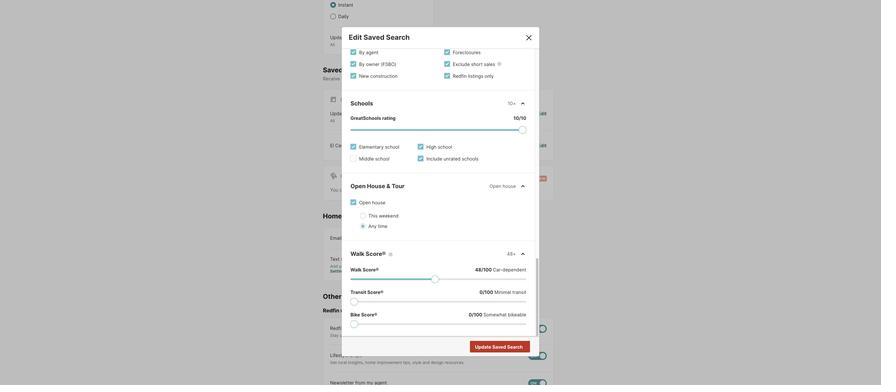 Task type: describe. For each thing, give the bounding box(es) containing it.
for
[[436, 187, 442, 193]]

1 edit button from the top
[[538, 110, 547, 124]]

other emails
[[323, 293, 364, 301]]

tours
[[344, 212, 361, 221]]

10 /10
[[514, 115, 526, 121]]

buy
[[434, 333, 441, 338]]

1 vertical spatial edit
[[538, 111, 547, 117]]

rent
[[351, 173, 363, 179]]

lifestyle
[[330, 353, 349, 359]]

elementary school
[[359, 144, 399, 150]]

instant
[[338, 2, 353, 8]]

el
[[330, 143, 334, 149]]

for rent
[[341, 173, 363, 179]]

on for searches
[[399, 76, 404, 82]]

no results button
[[493, 342, 529, 353]]

always
[[404, 235, 420, 241]]

2 all from the top
[[330, 118, 335, 123]]

only
[[485, 73, 494, 79]]

saved inside button
[[492, 345, 506, 350]]

bike
[[351, 312, 360, 318]]

0 /100 minimal transit
[[480, 290, 526, 296]]

sale
[[351, 97, 362, 103]]

construction
[[370, 73, 398, 79]]

owner
[[366, 61, 380, 67]]

1 horizontal spatial open house
[[490, 184, 516, 189]]

bike score®
[[351, 312, 377, 318]]

include unrated schools
[[427, 156, 479, 162]]

middle school
[[359, 156, 390, 162]]

transit
[[512, 290, 526, 296]]

time
[[378, 224, 388, 230]]

2 to from the left
[[429, 333, 433, 338]]

redfin for redfin updates
[[323, 308, 339, 314]]

somewhat
[[484, 312, 507, 318]]

emails
[[343, 293, 364, 301]]

10+
[[508, 101, 516, 107]]

results
[[507, 345, 522, 351]]

you
[[330, 187, 338, 193]]

edit inside dialog
[[349, 33, 362, 42]]

1 vertical spatial on
[[421, 235, 427, 241]]

1 horizontal spatial searches
[[379, 187, 399, 193]]

1 horizontal spatial house
[[503, 184, 516, 189]]

& inside lifestyle & tips get local insights, home improvement tips, style and design resources.
[[350, 353, 353, 359]]

exclude
[[453, 61, 470, 67]]

unrated
[[444, 156, 461, 162]]

cerrito
[[335, 143, 350, 149]]

saved searches receive timely notifications based on your preferred search filters.
[[323, 66, 468, 82]]

home
[[323, 212, 342, 221]]

a
[[454, 333, 457, 338]]

0 vertical spatial update
[[330, 35, 346, 40]]

home,
[[458, 333, 470, 338]]

1 vertical spatial open house
[[359, 200, 386, 206]]

receive
[[323, 76, 340, 82]]

while
[[400, 187, 412, 193]]

any
[[368, 224, 377, 230]]

greatschools
[[351, 115, 381, 121]]

redfin news stay up to date on redfin's tools and features, how to buy or sell a home, and connect with an agent.
[[330, 326, 523, 338]]

create
[[349, 187, 363, 193]]

improvement
[[377, 361, 402, 366]]

in
[[377, 264, 381, 269]]

2 edit button from the top
[[538, 142, 547, 149]]

bikeable
[[508, 312, 526, 318]]

edit saved search
[[349, 33, 410, 42]]

dependent
[[503, 267, 526, 273]]

48
[[475, 267, 481, 273]]

for for for rent
[[341, 173, 350, 179]]

Instant radio
[[330, 2, 336, 8]]

your inside saved searches receive timely notifications based on your preferred search filters.
[[406, 76, 415, 82]]

connect
[[479, 333, 495, 338]]

resources.
[[445, 361, 465, 366]]

features,
[[402, 333, 418, 338]]

include
[[427, 156, 442, 162]]

you can create saved searches while searching for
[[330, 187, 443, 193]]

by owner (fsbo)
[[359, 61, 396, 67]]

new construction
[[359, 73, 398, 79]]

no
[[500, 345, 506, 351]]

transit score®
[[351, 290, 384, 296]]

based
[[384, 76, 397, 82]]

redfin updates
[[323, 308, 361, 314]]

1 types from the top
[[348, 35, 360, 40]]

1 walk from the top
[[351, 251, 364, 258]]

for for for sale
[[341, 97, 350, 103]]

by for by agent
[[359, 50, 365, 55]]

tips,
[[403, 361, 411, 366]]

searching
[[413, 187, 434, 193]]

account settings link
[[330, 264, 399, 274]]

redfin inside redfin news stay up to date on redfin's tools and features, how to buy or sell a home, and connect with an agent.
[[330, 326, 344, 332]]

for sale
[[341, 97, 362, 103]]

local
[[338, 361, 347, 366]]

minimal
[[494, 290, 511, 296]]

filters.
[[454, 76, 468, 82]]

sell
[[447, 333, 453, 338]]

date
[[351, 333, 359, 338]]

redfin's
[[366, 333, 382, 338]]

how
[[420, 333, 428, 338]]

high school
[[427, 144, 452, 150]]

/100 for somewhat bikeable
[[472, 312, 482, 318]]

settings
[[330, 269, 347, 274]]

design
[[431, 361, 444, 366]]



Task type: locate. For each thing, give the bounding box(es) containing it.
home
[[365, 361, 376, 366]]

redfin inside the edit saved search dialog
[[453, 73, 467, 79]]

0 horizontal spatial on
[[360, 333, 365, 338]]

redfin up the stay
[[330, 326, 344, 332]]

always on
[[404, 235, 427, 241]]

other
[[323, 293, 342, 301]]

1 vertical spatial edit button
[[538, 142, 547, 149]]

2 walk score® from the top
[[351, 267, 379, 273]]

middle
[[359, 156, 374, 162]]

1
[[362, 143, 364, 149]]

updates
[[341, 308, 361, 314]]

update types all down daily
[[330, 35, 360, 47]]

0 vertical spatial &
[[387, 183, 390, 190]]

0 vertical spatial searches
[[345, 66, 375, 74]]

/100 for car-dependent
[[481, 267, 492, 273]]

2 walk from the top
[[351, 267, 362, 273]]

types down schools
[[348, 111, 360, 117]]

for left 'sale' at the left top of the page
[[341, 97, 350, 103]]

1 to from the left
[[346, 333, 350, 338]]

exclude short sales
[[453, 61, 495, 67]]

notifications
[[356, 76, 383, 82]]

None checkbox
[[528, 353, 547, 361], [528, 380, 547, 386], [528, 353, 547, 361], [528, 380, 547, 386]]

search up (fsbo) on the left top of the page
[[386, 33, 410, 42]]

schools
[[462, 156, 479, 162]]

0 vertical spatial types
[[348, 35, 360, 40]]

get
[[330, 361, 337, 366]]

edit saved search element
[[349, 33, 518, 42]]

saved right create
[[364, 187, 377, 193]]

(fsbo)
[[381, 61, 396, 67]]

insights,
[[348, 361, 364, 366]]

0 vertical spatial all
[[330, 42, 335, 47]]

text
[[330, 257, 340, 262]]

search inside button
[[507, 345, 523, 350]]

0 vertical spatial search
[[386, 33, 410, 42]]

0 vertical spatial update types all
[[330, 35, 360, 47]]

0 horizontal spatial 0
[[469, 312, 472, 318]]

and right home, on the bottom right
[[471, 333, 478, 338]]

edit
[[349, 33, 362, 42], [538, 111, 547, 117], [538, 143, 547, 149]]

walk up add your phone number in
[[351, 251, 364, 258]]

redfin for redfin listings only
[[453, 73, 467, 79]]

None checkbox
[[528, 325, 547, 333]]

add
[[330, 264, 338, 269]]

0 vertical spatial /100
[[481, 267, 492, 273]]

greatschools rating
[[351, 115, 396, 121]]

1 horizontal spatial your
[[406, 76, 415, 82]]

for left rent
[[341, 173, 350, 179]]

1 horizontal spatial 0
[[480, 290, 483, 296]]

school right high
[[438, 144, 452, 150]]

all down daily radio
[[330, 42, 335, 47]]

searches inside saved searches receive timely notifications based on your preferred search filters.
[[345, 66, 375, 74]]

0 vertical spatial 0
[[480, 290, 483, 296]]

& left tour
[[387, 183, 390, 190]]

your left preferred
[[406, 76, 415, 82]]

1 vertical spatial update types all
[[330, 111, 360, 123]]

tools
[[383, 333, 392, 338]]

saved up agent
[[364, 33, 385, 42]]

& left the "tips" at the left of the page
[[350, 353, 353, 359]]

1 vertical spatial by
[[359, 61, 365, 67]]

redfin down "exclude"
[[453, 73, 467, 79]]

1 vertical spatial /100
[[483, 290, 493, 296]]

with
[[496, 333, 504, 338]]

types up by agent
[[348, 35, 360, 40]]

redfin listings only
[[453, 73, 494, 79]]

& inside the edit saved search dialog
[[387, 183, 390, 190]]

0 horizontal spatial your
[[339, 264, 348, 269]]

your up settings
[[339, 264, 348, 269]]

1 update types all from the top
[[330, 35, 360, 47]]

0 horizontal spatial search
[[386, 33, 410, 42]]

saved up receive
[[323, 66, 343, 74]]

school down elementary school
[[375, 156, 390, 162]]

/100 left somewhat
[[472, 312, 482, 318]]

2 horizontal spatial on
[[421, 235, 427, 241]]

searches
[[345, 66, 375, 74], [379, 187, 399, 193]]

on inside redfin news stay up to date on redfin's tools and features, how to buy or sell a home, and connect with an agent.
[[360, 333, 365, 338]]

preferred
[[416, 76, 437, 82]]

0 horizontal spatial house
[[372, 200, 386, 206]]

0 vertical spatial edit
[[349, 33, 362, 42]]

saved inside saved searches receive timely notifications based on your preferred search filters.
[[323, 66, 343, 74]]

1 all from the top
[[330, 42, 335, 47]]

your
[[406, 76, 415, 82], [339, 264, 348, 269]]

stay
[[330, 333, 339, 338]]

2 by from the top
[[359, 61, 365, 67]]

score® for bike
[[361, 312, 377, 318]]

0 vertical spatial walk
[[351, 251, 364, 258]]

foreclosures
[[453, 50, 481, 55]]

short
[[471, 61, 483, 67]]

0 vertical spatial for
[[341, 97, 350, 103]]

on right "date"
[[360, 333, 365, 338]]

1 horizontal spatial on
[[399, 76, 404, 82]]

no results
[[500, 345, 522, 351]]

and right the tools
[[393, 333, 400, 338]]

1 vertical spatial redfin
[[323, 308, 339, 314]]

Daily radio
[[330, 14, 336, 19]]

0 vertical spatial on
[[399, 76, 404, 82]]

score® for walk
[[363, 267, 379, 273]]

to left buy
[[429, 333, 433, 338]]

0 for 0 /100 somewhat bikeable
[[469, 312, 472, 318]]

edit button
[[538, 110, 547, 124], [538, 142, 547, 149]]

2 vertical spatial /100
[[472, 312, 482, 318]]

high
[[427, 144, 437, 150]]

/10
[[519, 115, 526, 121]]

any time
[[368, 224, 388, 230]]

style
[[412, 361, 422, 366]]

1 vertical spatial walk score®
[[351, 267, 379, 273]]

school for high school
[[438, 144, 452, 150]]

1 by from the top
[[359, 50, 365, 55]]

house
[[503, 184, 516, 189], [372, 200, 386, 206]]

0 vertical spatial redfin
[[453, 73, 467, 79]]

open house & tour
[[351, 183, 405, 190]]

0
[[480, 290, 483, 296], [469, 312, 472, 318]]

daily
[[338, 14, 349, 19]]

0 up home, on the bottom right
[[469, 312, 472, 318]]

update down daily radio
[[330, 35, 346, 40]]

2 vertical spatial update
[[475, 345, 491, 350]]

48 /100 car-dependent
[[475, 267, 526, 273]]

1 horizontal spatial search
[[507, 345, 523, 350]]

on for news
[[360, 333, 365, 338]]

an
[[505, 333, 510, 338]]

2 update types all from the top
[[330, 111, 360, 123]]

1 vertical spatial house
[[372, 200, 386, 206]]

email
[[330, 235, 342, 241]]

number
[[362, 264, 376, 269]]

/100 left minimal
[[483, 290, 493, 296]]

update down for sale
[[330, 111, 346, 117]]

walk left the number
[[351, 267, 362, 273]]

1 vertical spatial for
[[341, 173, 350, 179]]

1 horizontal spatial and
[[423, 361, 430, 366]]

search for edit saved search
[[386, 33, 410, 42]]

this
[[368, 213, 378, 219]]

redfin down "other"
[[323, 308, 339, 314]]

school for elementary school
[[385, 144, 399, 150]]

update down connect
[[475, 345, 491, 350]]

/100 for minimal transit
[[483, 290, 493, 296]]

tips
[[354, 353, 362, 359]]

and right 'style'
[[423, 361, 430, 366]]

to right up
[[346, 333, 350, 338]]

el cerrito test 1
[[330, 143, 364, 149]]

1 horizontal spatial &
[[387, 183, 390, 190]]

/100 left 'car-'
[[481, 267, 492, 273]]

0 vertical spatial house
[[503, 184, 516, 189]]

2 for from the top
[[341, 173, 350, 179]]

0 horizontal spatial &
[[350, 353, 353, 359]]

0 vertical spatial your
[[406, 76, 415, 82]]

0 horizontal spatial searches
[[345, 66, 375, 74]]

0 for 0 /100 minimal transit
[[480, 290, 483, 296]]

searches left while at the left
[[379, 187, 399, 193]]

tour
[[392, 183, 405, 190]]

update inside button
[[475, 345, 491, 350]]

0 vertical spatial open house
[[490, 184, 516, 189]]

schools
[[351, 100, 373, 107]]

school for middle school
[[375, 156, 390, 162]]

1 vertical spatial &
[[350, 353, 353, 359]]

1 vertical spatial all
[[330, 118, 335, 123]]

car-
[[493, 267, 503, 273]]

(sms)
[[341, 257, 354, 262]]

types
[[348, 35, 360, 40], [348, 111, 360, 117]]

and inside lifestyle & tips get local insights, home improvement tips, style and design resources.
[[423, 361, 430, 366]]

0 left minimal
[[480, 290, 483, 296]]

walk
[[351, 251, 364, 258], [351, 267, 362, 273]]

0 vertical spatial by
[[359, 50, 365, 55]]

1 walk score® from the top
[[351, 251, 386, 258]]

&
[[387, 183, 390, 190], [350, 353, 353, 359]]

0 horizontal spatial and
[[393, 333, 400, 338]]

1 vertical spatial search
[[507, 345, 523, 350]]

update saved search
[[475, 345, 523, 350]]

0 vertical spatial walk score®
[[351, 251, 386, 258]]

by left the owner
[[359, 61, 365, 67]]

listings
[[468, 73, 483, 79]]

2 types from the top
[[348, 111, 360, 117]]

1 vertical spatial your
[[339, 264, 348, 269]]

searches up notifications
[[345, 66, 375, 74]]

2 horizontal spatial and
[[471, 333, 478, 338]]

on right based
[[399, 76, 404, 82]]

1 vertical spatial walk
[[351, 267, 362, 273]]

0 vertical spatial edit button
[[538, 110, 547, 124]]

school right elementary
[[385, 144, 399, 150]]

search down agent.
[[507, 345, 523, 350]]

for
[[341, 97, 350, 103], [341, 173, 350, 179]]

by left agent
[[359, 50, 365, 55]]

phone
[[349, 264, 361, 269]]

0 horizontal spatial to
[[346, 333, 350, 338]]

search for update saved search
[[507, 345, 523, 350]]

by for by owner (fsbo)
[[359, 61, 365, 67]]

this weekend
[[368, 213, 399, 219]]

weekend
[[379, 213, 399, 219]]

up
[[340, 333, 345, 338]]

score® for transit
[[367, 290, 384, 296]]

None range field
[[351, 126, 526, 134], [351, 276, 526, 284], [351, 299, 526, 306], [351, 321, 526, 329], [351, 126, 526, 134], [351, 276, 526, 284], [351, 299, 526, 306], [351, 321, 526, 329]]

1 vertical spatial searches
[[379, 187, 399, 193]]

2 vertical spatial edit
[[538, 143, 547, 149]]

2 vertical spatial on
[[360, 333, 365, 338]]

1 horizontal spatial to
[[429, 333, 433, 338]]

1 for from the top
[[341, 97, 350, 103]]

1 vertical spatial 0
[[469, 312, 472, 318]]

home tours
[[323, 212, 361, 221]]

search
[[386, 33, 410, 42], [507, 345, 523, 350]]

on right the always
[[421, 235, 427, 241]]

timely
[[341, 76, 355, 82]]

update types all down for sale
[[330, 111, 360, 123]]

on inside saved searches receive timely notifications based on your preferred search filters.
[[399, 76, 404, 82]]

0 horizontal spatial open house
[[359, 200, 386, 206]]

saved down with
[[492, 345, 506, 350]]

all up el
[[330, 118, 335, 123]]

1 vertical spatial update
[[330, 111, 346, 117]]

1 vertical spatial types
[[348, 111, 360, 117]]

house
[[367, 183, 385, 190]]

agent
[[366, 50, 379, 55]]

edit saved search dialog
[[342, 0, 539, 357]]

2 vertical spatial redfin
[[330, 326, 344, 332]]



Task type: vqa. For each thing, say whether or not it's contained in the screenshot.
Update
yes



